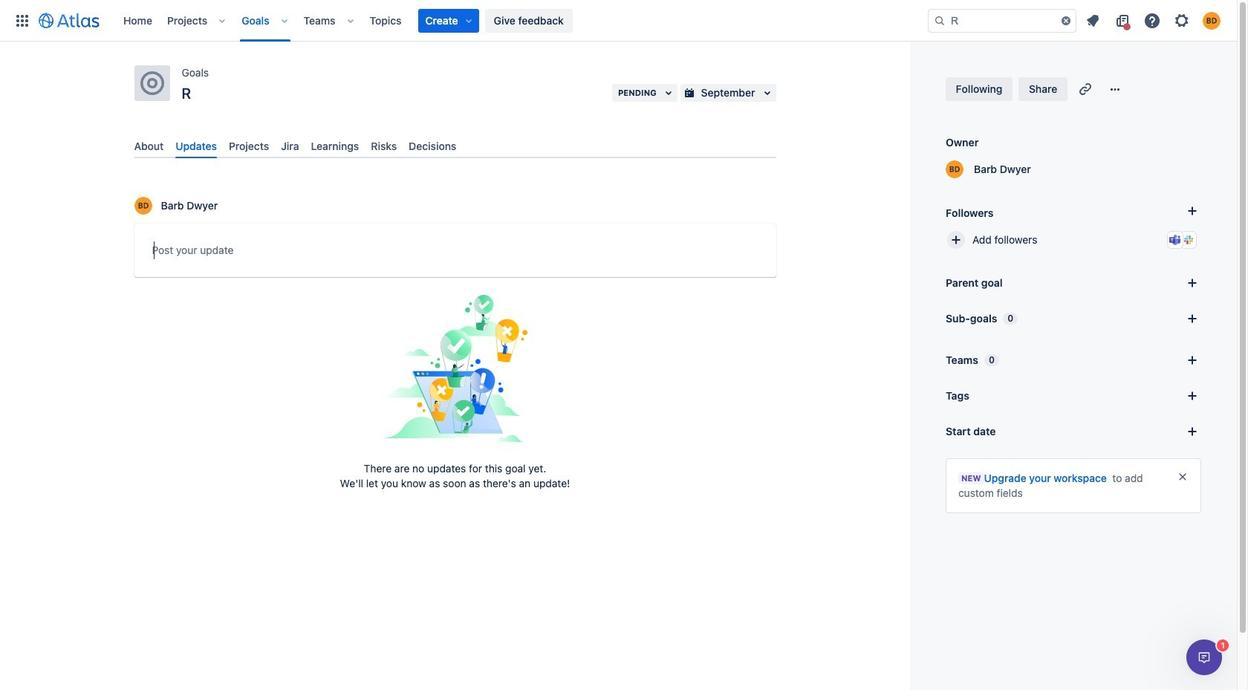 Task type: describe. For each thing, give the bounding box(es) containing it.
add a follower image
[[1184, 202, 1202, 220]]

switch to... image
[[13, 12, 31, 29]]

msteams logo showing  channels are connected to this goal image
[[1170, 234, 1182, 246]]

add team image
[[1184, 352, 1202, 369]]

slack logo showing nan channels are connected to this goal image
[[1183, 234, 1195, 246]]

Main content area, start typing to enter text. text field
[[152, 242, 759, 265]]

search image
[[934, 14, 946, 26]]

clear search session image
[[1061, 14, 1073, 26]]



Task type: locate. For each thing, give the bounding box(es) containing it.
tab list
[[128, 134, 782, 158]]

add follower image
[[948, 231, 966, 249]]

None search field
[[928, 9, 1077, 32]]

dialog
[[1187, 640, 1223, 676]]

help image
[[1144, 12, 1162, 29]]

more icon image
[[1107, 80, 1125, 98]]

top element
[[9, 0, 928, 41]]

notifications image
[[1085, 12, 1102, 29]]

Search field
[[928, 9, 1077, 32]]

settings image
[[1174, 12, 1192, 29]]

set start date image
[[1184, 423, 1202, 441]]

account image
[[1203, 12, 1221, 29]]

add tag image
[[1184, 387, 1202, 405]]

goal icon image
[[140, 71, 164, 95]]

banner
[[0, 0, 1238, 42]]

close banner image
[[1177, 471, 1189, 483]]



Task type: vqa. For each thing, say whether or not it's contained in the screenshot.
Help image
yes



